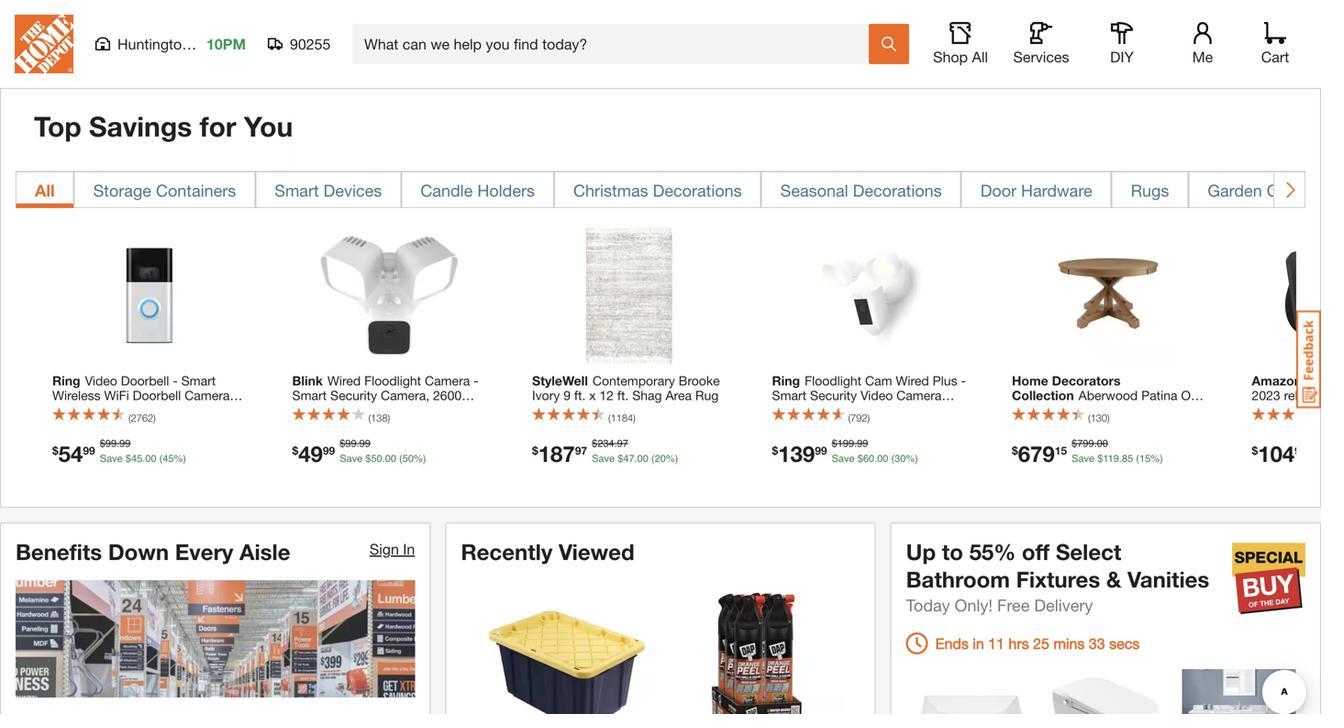 Task type: locate. For each thing, give the bounding box(es) containing it.
1 2- from the left
[[172, 403, 184, 418]]

for
[[200, 110, 236, 143], [1012, 418, 1028, 433]]

1 vertical spatial in
[[973, 636, 984, 653]]

1 horizontal spatial way
[[892, 403, 917, 418]]

0 horizontal spatial all
[[35, 181, 55, 201]]

00 inside $ 139 99 $ 199 . 99 save $ 60 . 00 ( 30 %)
[[877, 453, 889, 465]]

way right 'battery,'
[[184, 403, 208, 418]]

toilets & tubs product image image
[[1049, 670, 1163, 715]]

- inside video doorbell - smart wireless wifi doorbell camera with built-in battery, 2-way talk, night vision, satin nickel
[[173, 374, 178, 389]]

save inside $ 679 15 $ 799 . 00 save $ 119 . 85 ( 15 %)
[[1072, 453, 1095, 465]]

save down 799
[[1072, 453, 1095, 465]]

0 vertical spatial x
[[589, 388, 596, 403]]

0 horizontal spatial with
[[52, 403, 76, 418]]

all right 'shop'
[[972, 48, 988, 66]]

shop all button
[[931, 22, 990, 66]]

1 decorations from the left
[[653, 181, 742, 201]]

30 right the 60
[[895, 453, 906, 465]]

00 down ( 138 )
[[385, 453, 396, 465]]

2- right 'battery,'
[[172, 403, 184, 418]]

smart devices button
[[255, 172, 401, 208]]

2 night from the left
[[807, 418, 838, 433]]

services button
[[1012, 22, 1071, 66]]

$ 54 99 $ 99 . 99 save $ 45 . 00 ( 45 %)
[[52, 438, 186, 467]]

area
[[666, 388, 692, 403]]

vision, up $ 54 99 $ 99 . 99 save $ 45 . 00 ( 45 %)
[[87, 418, 124, 433]]

security
[[330, 388, 377, 403], [810, 388, 857, 403]]

park
[[194, 35, 224, 53]]

1 vertical spatial 30
[[895, 453, 906, 465]]

1184
[[611, 413, 633, 425]]

night inside video doorbell - smart wireless wifi doorbell camera with built-in battery, 2-way talk, night vision, satin nickel
[[52, 418, 83, 433]]

works
[[367, 403, 403, 418]]

2 save from the left
[[340, 453, 363, 465]]

night right 2
[[807, 418, 838, 433]]

next arrow image
[[1282, 181, 1297, 199]]

9
[[564, 388, 571, 403]]

00 right 47
[[637, 453, 649, 465]]

2 ft. from the left
[[617, 388, 629, 403]]

1 horizontal spatial 30
[[1101, 418, 1116, 433]]

x right l
[[1091, 418, 1098, 433]]

30 right l
[[1101, 418, 1116, 433]]

floodlight inside wired floodlight camera - smart security camera, 2600 lumens, hd works with alexa - 1 camera (white)
[[364, 374, 421, 389]]

talk,
[[212, 403, 238, 418], [921, 403, 946, 418]]

talk, inside video doorbell - smart wireless wifi doorbell camera with built-in battery, 2-way talk, night vision, satin nickel
[[212, 403, 238, 418]]

2 way from the left
[[892, 403, 917, 418]]

1 horizontal spatial 2-
[[880, 403, 892, 418]]

talk, inside floodlight cam wired plus - smart security video camera with 2 led lights, 2-way talk, color night vision, white
[[921, 403, 946, 418]]

1 wired from the left
[[328, 374, 361, 389]]

00
[[1097, 438, 1108, 450], [145, 453, 157, 465], [385, 453, 396, 465], [637, 453, 649, 465], [877, 453, 889, 465]]

2 vision, from the left
[[841, 418, 879, 433]]

0 horizontal spatial in.
[[1063, 418, 1077, 433]]

4 %) from the left
[[906, 453, 918, 465]]

save inside $ 139 99 $ 199 . 99 save $ 60 . 00 ( 30 %)
[[832, 453, 855, 465]]

)
[[153, 413, 156, 425], [388, 413, 390, 425], [633, 413, 636, 425], [868, 413, 870, 425], [1108, 413, 1110, 425]]

the home depot logo image
[[15, 15, 73, 73]]

security inside floodlight cam wired plus - smart security video camera with 2 led lights, 2-way talk, color night vision, white
[[810, 388, 857, 403]]

00 inside $ 54 99 $ 99 . 99 save $ 45 . 00 ( 45 %)
[[145, 453, 157, 465]]

save inside $ 54 99 $ 99 . 99 save $ 45 . 00 ( 45 %)
[[100, 453, 123, 465]]

33
[[1089, 636, 1106, 653]]

decorations for christmas decorations
[[653, 181, 742, 201]]

138
[[371, 413, 388, 425]]

me button
[[1174, 22, 1232, 66]]

ft. right 12
[[617, 388, 629, 403]]

47
[[623, 453, 635, 465]]

2 talk, from the left
[[921, 403, 946, 418]]

cart link
[[1255, 22, 1296, 66]]

ring up built-
[[52, 374, 80, 389]]

00 right 799
[[1097, 438, 1108, 450]]

talk, right nickel
[[212, 403, 238, 418]]

0 horizontal spatial for
[[200, 110, 236, 143]]

99
[[105, 438, 117, 450], [119, 438, 131, 450], [345, 438, 357, 450], [359, 438, 371, 450], [857, 438, 869, 450], [83, 445, 95, 458], [323, 445, 335, 458], [815, 445, 827, 458], [1295, 445, 1307, 458]]

0 horizontal spatial 50
[[371, 453, 382, 465]]

1 horizontal spatial for
[[1012, 418, 1028, 433]]

1 with from the left
[[52, 403, 76, 418]]

sign
[[370, 541, 399, 559]]

119
[[1103, 453, 1120, 465]]

0 horizontal spatial ring
[[52, 374, 80, 389]]

3 with from the left
[[772, 403, 796, 418]]

save
[[100, 453, 123, 465], [340, 453, 363, 465], [592, 453, 615, 465], [832, 453, 855, 465], [1072, 453, 1095, 465]]

shop
[[933, 48, 968, 66]]

00 for 139
[[877, 453, 889, 465]]

%) inside $ 187 97 $ 234 . 97 save $ 47 . 00 ( 20 %)
[[666, 453, 678, 465]]

10pm
[[206, 35, 246, 53]]

0 horizontal spatial floodlight
[[364, 374, 421, 389]]

(white)
[[341, 418, 381, 433]]

floodlight up the led
[[805, 374, 862, 389]]

all
[[972, 48, 988, 66], [35, 181, 55, 201]]

1 security from the left
[[330, 388, 377, 403]]

2 ring from the left
[[772, 374, 800, 389]]

2 50 from the left
[[403, 453, 414, 465]]

0 horizontal spatial decorations
[[653, 181, 742, 201]]

0 horizontal spatial vision,
[[87, 418, 124, 433]]

door hardware button
[[961, 172, 1112, 208]]

decorations inside button
[[653, 181, 742, 201]]

for left 4
[[1012, 418, 1028, 433]]

15 left 799
[[1055, 445, 1067, 458]]

security up (white) at the bottom left
[[330, 388, 377, 403]]

save right 54
[[100, 453, 123, 465]]

ring for 54
[[52, 374, 80, 389]]

0 horizontal spatial talk,
[[212, 403, 238, 418]]

0 vertical spatial in
[[110, 403, 120, 418]]

mins
[[1054, 636, 1085, 653]]

in inside video doorbell - smart wireless wifi doorbell camera with built-in battery, 2-way talk, night vision, satin nickel
[[110, 403, 120, 418]]

camera up white
[[897, 388, 942, 403]]

storage containers
[[93, 181, 236, 201]]

decorations
[[653, 181, 742, 201], [853, 181, 942, 201]]

wired up hd
[[328, 374, 361, 389]]

(
[[128, 413, 131, 425], [368, 413, 371, 425], [608, 413, 611, 425], [848, 413, 851, 425], [1088, 413, 1091, 425], [159, 453, 163, 465], [399, 453, 403, 465], [652, 453, 655, 465], [892, 453, 895, 465], [1136, 453, 1140, 465]]

2- inside video doorbell - smart wireless wifi doorbell camera with built-in battery, 2-way talk, night vision, satin nickel
[[172, 403, 184, 418]]

shag
[[632, 388, 662, 403]]

smart left devices
[[275, 181, 319, 201]]

0 vertical spatial all
[[972, 48, 988, 66]]

security right 2
[[810, 388, 857, 403]]

1 vertical spatial x
[[1091, 418, 1098, 433]]

save for 54
[[100, 453, 123, 465]]

camera inside video doorbell - smart wireless wifi doorbell camera with built-in battery, 2-way talk, night vision, satin nickel
[[185, 388, 230, 403]]

0 horizontal spatial in
[[110, 403, 120, 418]]

vision, inside floodlight cam wired plus - smart security video camera with 2 led lights, 2-way talk, color night vision, white
[[841, 418, 879, 433]]

1 horizontal spatial talk,
[[921, 403, 946, 418]]

%) inside the $ 49 99 $ 99 . 99 save $ 50 . 00 ( 50 %)
[[414, 453, 426, 465]]

3 %) from the left
[[666, 453, 678, 465]]

way
[[184, 403, 208, 418], [892, 403, 917, 418]]

decorations right seasonal
[[853, 181, 942, 201]]

2 wired from the left
[[896, 374, 929, 389]]

aberwood patina oak finish wood round dining table for 4 (54 in. l x 30 in. h) image
[[1040, 227, 1178, 365]]

talk, down plus
[[921, 403, 946, 418]]

3 save from the left
[[592, 453, 615, 465]]

save inside $ 187 97 $ 234 . 97 save $ 47 . 00 ( 20 %)
[[592, 453, 615, 465]]

1 ) from the left
[[153, 413, 156, 425]]

save down "199"
[[832, 453, 855, 465]]

1 horizontal spatial 50
[[403, 453, 414, 465]]

up to 55% off select bathroom fixtures & vanities today only! free delivery
[[906, 539, 1210, 616]]

hd
[[345, 403, 363, 418]]

2 floodlight from the left
[[805, 374, 862, 389]]

0 horizontal spatial ft.
[[574, 388, 586, 403]]

12
[[600, 388, 614, 403]]

2- right 792
[[880, 403, 892, 418]]

services
[[1014, 48, 1070, 66]]

1 horizontal spatial vision,
[[841, 418, 879, 433]]

1 ft. from the left
[[574, 388, 586, 403]]

1 vertical spatial for
[[1012, 418, 1028, 433]]

up
[[906, 539, 936, 565]]

0 horizontal spatial security
[[330, 388, 377, 403]]

- right plus
[[961, 374, 966, 389]]

15 right 85 at the bottom right
[[1140, 453, 1151, 465]]

camera up 49
[[292, 418, 338, 433]]

in left 11
[[973, 636, 984, 653]]

5 %) from the left
[[1151, 453, 1163, 465]]

1 50 from the left
[[371, 453, 382, 465]]

) for 139
[[868, 413, 870, 425]]

smart up "color"
[[772, 388, 807, 403]]

50 down (white) at the bottom left
[[371, 453, 382, 465]]

wireless
[[52, 388, 101, 403]]

1 horizontal spatial ring
[[772, 374, 800, 389]]

1 horizontal spatial decorations
[[853, 181, 942, 201]]

way inside video doorbell - smart wireless wifi doorbell camera with built-in battery, 2-way talk, night vision, satin nickel
[[184, 403, 208, 418]]

ring for 139
[[772, 374, 800, 389]]

%) inside $ 54 99 $ 99 . 99 save $ 45 . 00 ( 45 %)
[[174, 453, 186, 465]]

0 horizontal spatial 2-
[[172, 403, 184, 418]]

2 with from the left
[[407, 403, 430, 418]]

built-
[[80, 403, 110, 418]]

off
[[1022, 539, 1050, 565]]

special buy logo image
[[1232, 542, 1306, 616]]

) for 187
[[633, 413, 636, 425]]

ring up 2
[[772, 374, 800, 389]]

( inside $ 54 99 $ 99 . 99 save $ 45 . 00 ( 45 %)
[[159, 453, 163, 465]]

3 ) from the left
[[633, 413, 636, 425]]

0 horizontal spatial way
[[184, 403, 208, 418]]

2 2- from the left
[[880, 403, 892, 418]]

decorations inside button
[[853, 181, 942, 201]]

1 horizontal spatial video
[[861, 388, 893, 403]]

1 horizontal spatial 45
[[163, 453, 174, 465]]

seasonal decorations
[[781, 181, 942, 201]]

( inside $ 139 99 $ 199 . 99 save $ 60 . 00 ( 30 %)
[[892, 453, 895, 465]]

video up ( 792 )
[[861, 388, 893, 403]]

1 horizontal spatial wired
[[896, 374, 929, 389]]

2 45 from the left
[[163, 453, 174, 465]]

00 for 54
[[145, 453, 157, 465]]

0 horizontal spatial video
[[85, 374, 117, 389]]

bathroom sinks & faucets product image image
[[916, 670, 1030, 715]]

1 ring from the left
[[52, 374, 80, 389]]

with left built-
[[52, 403, 76, 418]]

with left 2
[[772, 403, 796, 418]]

( inside $ 187 97 $ 234 . 97 save $ 47 . 00 ( 20 %)
[[652, 453, 655, 465]]

wired inside floodlight cam wired plus - smart security video camera with 2 led lights, 2-way talk, color night vision, white
[[896, 374, 929, 389]]

1 night from the left
[[52, 418, 83, 433]]

for inside the aberwood patina oak finish wood round dining table for 4 (54 in. l x 30 in. h)
[[1012, 418, 1028, 433]]

way inside floodlight cam wired plus - smart security video camera with 2 led lights, 2-way talk, color night vision, white
[[892, 403, 917, 418]]

1 horizontal spatial night
[[807, 418, 838, 433]]

christmas decorations
[[574, 181, 742, 201]]

2 decorations from the left
[[853, 181, 942, 201]]

1 way from the left
[[184, 403, 208, 418]]

1 horizontal spatial ft.
[[617, 388, 629, 403]]

%) inside $ 679 15 $ 799 . 00 save $ 119 . 85 ( 15 %)
[[1151, 453, 1163, 465]]

ft.
[[574, 388, 586, 403], [617, 388, 629, 403]]

way down cam
[[892, 403, 917, 418]]

camera,
[[381, 388, 430, 403]]

contemporary brooke ivory 9 ft. x 12 ft. shag area rug
[[532, 374, 720, 403]]

vision,
[[87, 418, 124, 433], [841, 418, 879, 433]]

00 inside $ 187 97 $ 234 . 97 save $ 47 . 00 ( 20 %)
[[637, 453, 649, 465]]

decorations right christmas
[[653, 181, 742, 201]]

video inside video doorbell - smart wireless wifi doorbell camera with built-in battery, 2-way talk, night vision, satin nickel
[[85, 374, 117, 389]]

save inside the $ 49 99 $ 99 . 99 save $ 50 . 00 ( 50 %)
[[340, 453, 363, 465]]

stylewell
[[532, 374, 588, 389]]

for left you
[[200, 110, 236, 143]]

satin
[[128, 418, 157, 433]]

2 security from the left
[[810, 388, 857, 403]]

(54
[[1042, 418, 1060, 433]]

viewed
[[559, 539, 635, 565]]

1 vision, from the left
[[87, 418, 124, 433]]

amazon
[[1252, 374, 1302, 389]]

containers
[[156, 181, 236, 201]]

1 horizontal spatial in
[[973, 636, 984, 653]]

with inside wired floodlight camera - smart security camera, 2600 lumens, hd works with alexa - 1 camera (white)
[[407, 403, 430, 418]]

0 horizontal spatial x
[[589, 388, 596, 403]]

0 vertical spatial 30
[[1101, 418, 1116, 433]]

1 horizontal spatial floodlight
[[805, 374, 862, 389]]

smart inside button
[[275, 181, 319, 201]]

2600
[[433, 388, 462, 403]]

floodlight up works
[[364, 374, 421, 389]]

in left 2762
[[110, 403, 120, 418]]

hrs
[[1009, 636, 1029, 653]]

00 inside the $ 49 99 $ 99 . 99 save $ 50 . 00 ( 50 %)
[[385, 453, 396, 465]]

candle holders
[[421, 181, 535, 201]]

x inside the aberwood patina oak finish wood round dining table for 4 (54 in. l x 30 in. h)
[[1091, 418, 1098, 433]]

1 horizontal spatial with
[[407, 403, 430, 418]]

5 ) from the left
[[1108, 413, 1110, 425]]

video up built-
[[85, 374, 117, 389]]

floodlight cam wired plus - smart security video camera with 2 led lights, 2-way talk, color night vision, white image
[[800, 227, 938, 365]]

video doorbell - smart wireless wifi doorbell camera with built-in battery, 2-way talk, night vision, satin nickel
[[52, 374, 238, 433]]

floodlight inside floodlight cam wired plus - smart security video camera with 2 led lights, 2-way talk, color night vision, white
[[805, 374, 862, 389]]

97 up 47
[[617, 438, 629, 450]]

save down 234
[[592, 453, 615, 465]]

devices
[[324, 181, 382, 201]]

45 down satin
[[131, 453, 142, 465]]

save down (white) at the bottom left
[[340, 453, 363, 465]]

to
[[942, 539, 963, 565]]

seasonal
[[781, 181, 849, 201]]

fixtures
[[1017, 567, 1101, 593]]

2 ) from the left
[[388, 413, 390, 425]]

0 horizontal spatial wired
[[328, 374, 361, 389]]

garden center button
[[1189, 172, 1321, 208]]

save for 139
[[832, 453, 855, 465]]

smart left hd
[[292, 388, 327, 403]]

4 ) from the left
[[868, 413, 870, 425]]

1 horizontal spatial in.
[[1119, 418, 1133, 433]]

( 138 )
[[368, 413, 390, 425]]

wired left plus
[[896, 374, 929, 389]]

video inside floodlight cam wired plus - smart security video camera with 2 led lights, 2-way talk, color night vision, white
[[861, 388, 893, 403]]

night up 54
[[52, 418, 83, 433]]

792
[[851, 413, 868, 425]]

storage containers button
[[74, 172, 255, 208]]

2 %) from the left
[[414, 453, 426, 465]]

5 save from the left
[[1072, 453, 1095, 465]]

1 horizontal spatial security
[[810, 388, 857, 403]]

alexa
[[434, 403, 466, 418]]

amazon link
[[1252, 374, 1321, 433]]

45 down nickel
[[163, 453, 174, 465]]

0 horizontal spatial 30
[[895, 453, 906, 465]]

x left 12
[[589, 388, 596, 403]]

wired
[[328, 374, 361, 389], [896, 374, 929, 389]]

in. left h)
[[1119, 418, 1133, 433]]

4 save from the left
[[832, 453, 855, 465]]

%) inside $ 139 99 $ 199 . 99 save $ 60 . 00 ( 30 %)
[[906, 453, 918, 465]]

all down top
[[35, 181, 55, 201]]

echo show 8 (3rd gen, 2023 release) 8 in. hd smart display with spatial audio, smart home hub, and alexa (charcoal) image
[[1280, 227, 1321, 365]]

floodlight
[[364, 374, 421, 389], [805, 374, 862, 389]]

( 1184 )
[[608, 413, 636, 425]]

1 floodlight from the left
[[364, 374, 421, 389]]

christmas decorations button
[[554, 172, 761, 208]]

0 horizontal spatial night
[[52, 418, 83, 433]]

sign in
[[370, 541, 415, 559]]

00 down satin
[[145, 453, 157, 465]]

in. left l
[[1063, 418, 1077, 433]]

vision, up "199"
[[841, 418, 879, 433]]

00 right the 60
[[877, 453, 889, 465]]

vision, inside video doorbell - smart wireless wifi doorbell camera with built-in battery, 2-way talk, night vision, satin nickel
[[87, 418, 124, 433]]

1 horizontal spatial x
[[1091, 418, 1098, 433]]

97 left 234
[[575, 445, 587, 458]]

0 horizontal spatial 45
[[131, 453, 142, 465]]

1 %) from the left
[[174, 453, 186, 465]]

1 save from the left
[[100, 453, 123, 465]]

1 vertical spatial all
[[35, 181, 55, 201]]

ft. right 9
[[574, 388, 586, 403]]

diy
[[1111, 48, 1134, 66]]

with left alexa
[[407, 403, 430, 418]]

50 down works
[[403, 453, 414, 465]]

seasonal decorations button
[[761, 172, 961, 208]]

2 horizontal spatial with
[[772, 403, 796, 418]]

camera up nickel
[[185, 388, 230, 403]]

lights,
[[838, 403, 877, 418]]

- up nickel
[[173, 374, 178, 389]]

led
[[810, 403, 834, 418]]

1 talk, from the left
[[212, 403, 238, 418]]

smart up nickel
[[181, 374, 216, 389]]

brooke
[[679, 374, 720, 389]]

all button
[[16, 172, 74, 208]]



Task type: describe. For each thing, give the bounding box(es) containing it.
2- inside floodlight cam wired plus - smart security video camera with 2 led lights, 2-way talk, color night vision, white
[[880, 403, 892, 418]]

floodlight cam wired plus - smart security video camera with 2 led lights, 2-way talk, color night vision, white
[[772, 374, 966, 433]]

27 gal. tough storage tote in black with yellow lid image
[[483, 585, 657, 715]]

cam
[[865, 374, 892, 389]]

2 in. from the left
[[1119, 418, 1133, 433]]

garden center
[[1208, 181, 1317, 201]]

cart
[[1262, 48, 1290, 66]]

l
[[1080, 418, 1087, 433]]

save for 49
[[340, 453, 363, 465]]

$ 187 97 $ 234 . 97 save $ 47 . 00 ( 20 %)
[[532, 438, 678, 467]]

doorbell up ( 2762 ) at the bottom of the page
[[133, 388, 181, 403]]

contemporary
[[593, 374, 675, 389]]

hardware
[[1021, 181, 1093, 201]]

save for 679
[[1072, 453, 1095, 465]]

) for 49
[[388, 413, 390, 425]]

130
[[1091, 413, 1108, 425]]

door hardware
[[981, 181, 1093, 201]]

bathroom
[[906, 567, 1010, 593]]

$ 679 15 $ 799 . 00 save $ 119 . 85 ( 15 %)
[[1012, 438, 1163, 467]]

feedback link image
[[1297, 310, 1321, 409]]

1 in. from the left
[[1063, 418, 1077, 433]]

with inside video doorbell - smart wireless wifi doorbell camera with built-in battery, 2-way talk, night vision, satin nickel
[[52, 403, 76, 418]]

smart inside wired floodlight camera - smart security camera, 2600 lumens, hd works with alexa - 1 camera (white)
[[292, 388, 327, 403]]

wired inside wired floodlight camera - smart security camera, 2600 lumens, hd works with alexa - 1 camera (white)
[[328, 374, 361, 389]]

90255 button
[[268, 35, 331, 53]]

benefits down every aisle
[[16, 539, 290, 565]]

rugs button
[[1112, 172, 1189, 208]]

- left 1 at bottom left
[[469, 403, 474, 418]]

00 inside $ 679 15 $ 799 . 00 save $ 119 . 85 ( 15 %)
[[1097, 438, 1108, 450]]

diy button
[[1093, 22, 1152, 66]]

30 inside $ 139 99 $ 199 . 99 save $ 60 . 00 ( 30 %)
[[895, 453, 906, 465]]

%) for 187
[[666, 453, 678, 465]]

night inside floodlight cam wired plus - smart security video camera with 2 led lights, 2-way talk, color night vision, white
[[807, 418, 838, 433]]

holders
[[478, 181, 535, 201]]

1 horizontal spatial 97
[[617, 438, 629, 450]]

with inside floodlight cam wired plus - smart security video camera with 2 led lights, 2-way talk, color night vision, white
[[772, 403, 796, 418]]

smart devices
[[275, 181, 382, 201]]

99 inside $ 104 99
[[1295, 445, 1307, 458]]

storage
[[93, 181, 151, 201]]

%) for 54
[[174, 453, 186, 465]]

What can we help you find today? search field
[[364, 25, 868, 63]]

25
[[1033, 636, 1050, 653]]

huntington park
[[117, 35, 224, 53]]

wired floodlight camera - smart security camera, 2600 lumens, hd works with alexa - 1 camera (white) image
[[320, 227, 458, 365]]

x inside contemporary brooke ivory 9 ft. x 12 ft. shag area rug
[[589, 388, 596, 403]]

oak
[[1181, 388, 1205, 403]]

104
[[1258, 441, 1295, 467]]

christmas
[[574, 181, 649, 201]]

save for 187
[[592, 453, 615, 465]]

0 horizontal spatial 97
[[575, 445, 587, 458]]

0 vertical spatial for
[[200, 110, 236, 143]]

doorbell up 'battery,'
[[121, 374, 169, 389]]

door
[[981, 181, 1017, 201]]

contemporary brooke ivory 9 ft. x 12 ft. shag area rug image
[[560, 227, 698, 365]]

$ 139 99 $ 199 . 99 save $ 60 . 00 ( 30 %)
[[772, 438, 918, 467]]

00 for 49
[[385, 453, 396, 465]]

234
[[598, 438, 614, 450]]

decorators
[[1052, 374, 1121, 389]]

lumens,
[[292, 403, 342, 418]]

color
[[772, 418, 803, 433]]

spray texture 25 oz. orange peel water based 2-in-1 wall and ceiling white texture spray with aim tech nozzle (6-pack) image
[[672, 585, 846, 715]]

11
[[989, 636, 1005, 653]]

85
[[1122, 453, 1134, 465]]

home decorators collection
[[1012, 374, 1121, 403]]

vanities
[[1128, 567, 1210, 593]]

) for 54
[[153, 413, 156, 425]]

aisle
[[240, 539, 290, 565]]

round
[[1087, 403, 1125, 418]]

sign in card banner image
[[16, 581, 415, 698]]

dining
[[1128, 403, 1165, 418]]

$ inside $ 104 99
[[1252, 445, 1258, 458]]

savings
[[89, 110, 192, 143]]

video doorbell - smart wireless wifi doorbell camera with built-in battery, 2-way talk, night vision, satin nickel image
[[80, 227, 218, 365]]

55%
[[970, 539, 1016, 565]]

benefits
[[16, 539, 102, 565]]

- inside floodlight cam wired plus - smart security video camera with 2 led lights, 2-way talk, color night vision, white
[[961, 374, 966, 389]]

collection
[[1012, 388, 1074, 403]]

recently
[[461, 539, 553, 565]]

1 horizontal spatial 15
[[1140, 453, 1151, 465]]

down
[[108, 539, 169, 565]]

every
[[175, 539, 233, 565]]

$ 104 99
[[1252, 441, 1307, 467]]

%) for 679
[[1151, 453, 1163, 465]]

187
[[538, 441, 575, 467]]

battery,
[[124, 403, 168, 418]]

0 horizontal spatial 15
[[1055, 445, 1067, 458]]

139
[[778, 441, 815, 467]]

wood
[[1050, 403, 1083, 418]]

1 horizontal spatial all
[[972, 48, 988, 66]]

679
[[1018, 441, 1055, 467]]

20
[[655, 453, 666, 465]]

shop all
[[933, 48, 988, 66]]

camera inside floodlight cam wired plus - smart security video camera with 2 led lights, 2-way talk, color night vision, white
[[897, 388, 942, 403]]

candle
[[421, 181, 473, 201]]

30 inside the aberwood patina oak finish wood round dining table for 4 (54 in. l x 30 in. h)
[[1101, 418, 1116, 433]]

decorations for seasonal decorations
[[853, 181, 942, 201]]

free delivery
[[998, 596, 1093, 616]]

recently viewed
[[461, 539, 635, 565]]

smart inside floodlight cam wired plus - smart security video camera with 2 led lights, 2-way talk, color night vision, white
[[772, 388, 807, 403]]

blink
[[292, 374, 323, 389]]

vanities, mirrors & hardware product image image
[[1182, 670, 1296, 715]]

white
[[883, 418, 916, 433]]

ends in 11 hrs 25 mins 33 secs
[[936, 636, 1140, 653]]

%) for 139
[[906, 453, 918, 465]]

( 2762 )
[[128, 413, 156, 425]]

home
[[1012, 374, 1049, 389]]

60
[[863, 453, 875, 465]]

wifi
[[104, 388, 129, 403]]

00 for 187
[[637, 453, 649, 465]]

security inside wired floodlight camera - smart security camera, 2600 lumens, hd works with alexa - 1 camera (white)
[[330, 388, 377, 403]]

today only!
[[906, 596, 993, 616]]

wired floodlight camera - smart security camera, 2600 lumens, hd works with alexa - 1 camera (white)
[[292, 374, 485, 433]]

( inside the $ 49 99 $ 99 . 99 save $ 50 . 00 ( 50 %)
[[399, 453, 403, 465]]

garden
[[1208, 181, 1262, 201]]

) for 679
[[1108, 413, 1110, 425]]

table
[[1168, 403, 1199, 418]]

huntington
[[117, 35, 190, 53]]

( inside $ 679 15 $ 799 . 00 save $ 119 . 85 ( 15 %)
[[1136, 453, 1140, 465]]

%) for 49
[[414, 453, 426, 465]]

1 45 from the left
[[131, 453, 142, 465]]

&
[[1107, 567, 1122, 593]]

aberwood patina oak finish wood round dining table for 4 (54 in. l x 30 in. h)
[[1012, 388, 1205, 433]]

top savings for you
[[34, 110, 293, 143]]

199
[[838, 438, 854, 450]]

smart inside video doorbell - smart wireless wifi doorbell camera with built-in battery, 2-way talk, night vision, satin nickel
[[181, 374, 216, 389]]

camera up alexa
[[425, 374, 470, 389]]

ends
[[936, 636, 969, 653]]

rug
[[696, 388, 719, 403]]

nickel
[[161, 418, 196, 433]]

- up 1 at bottom left
[[474, 374, 479, 389]]



Task type: vqa. For each thing, say whether or not it's contained in the screenshot.


